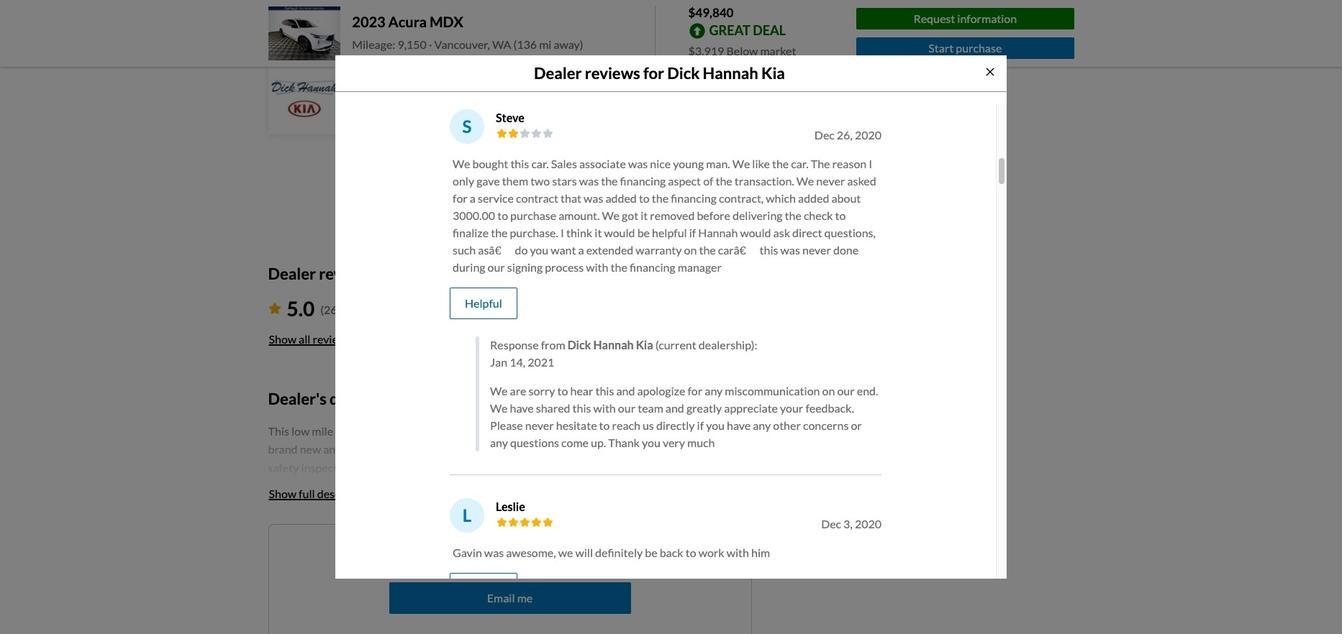 Task type: vqa. For each thing, say whether or not it's contained in the screenshot.
the topmost the financing
yes



Task type: describe. For each thing, give the bounding box(es) containing it.
1 horizontal spatial of
[[468, 549, 479, 563]]

representative
[[268, 535, 345, 548]]

here
[[415, 443, 438, 456]]

s
[[462, 116, 472, 137]]

nice
[[650, 157, 671, 170]]

was up amount.
[[584, 191, 603, 205]]

2020 for s
[[855, 128, 881, 142]]

it right put
[[623, 443, 631, 456]]

me for email
[[517, 591, 533, 605]]

awesome,
[[506, 546, 556, 560]]

1 would from the left
[[604, 226, 635, 240]]

notify me of new listings like this one
[[415, 549, 605, 563]]

this up the them
[[510, 157, 529, 170]]

oregon
[[549, 480, 587, 493]]

0 horizontal spatial any
[[490, 436, 508, 450]]

point
[[717, 443, 744, 456]]

dick up oil
[[453, 443, 476, 456]]

thank
[[608, 436, 640, 450]]

bought inside 'this low mile one owner 2023 acura mdx a-spec sh-awd with a clean carfax was bought brand new and serviced right here at dick hannah dealerships. we put it through our 120 point safety inspection where it received an oil & filter change, a new engine air filter, a new cabin air filter, new wiper blades and a complete detail.*  no tax to oregon buyers.*  feel at ease with dick hannah's peace of mind program which includes a 5 day exchange, 12 month 12,000 mile wear guarantee and a 3 month/3,000 mile powertrain warranty. speak to a dick hannah representative for more details.*  http://www.realdeal.com/ additional information'
[[686, 424, 722, 438]]

the up manager
[[699, 243, 716, 257]]

new down http://www.realdeal.com/
[[481, 549, 503, 563]]

was down ask
[[780, 243, 800, 257]]

vancouver, for auto
[[467, 131, 523, 145]]

hannah down the 12,000
[[646, 516, 686, 530]]

open closes at 8:00 pm
[[352, 88, 477, 102]]

this
[[268, 424, 289, 438]]

me for notify
[[450, 549, 466, 563]]

we up please
[[490, 401, 508, 415]]

new down low at left bottom
[[300, 443, 321, 456]]

great deal
[[709, 22, 786, 38]]

0 vertical spatial financing
[[620, 174, 666, 188]]

request information button
[[856, 8, 1074, 29]]

with inside we are sorry to hear this and apologize for any miscommunication on our end. we have shared this with our team and greatly appreciate your feedback. please never hesitate to reach us directly if you have any other concerns or any questions come up. thank you very much
[[593, 401, 616, 415]]

one inside 'this low mile one owner 2023 acura mdx a-spec sh-awd with a clean carfax was bought brand new and serviced right here at dick hannah dealerships. we put it through our 120 point safety inspection where it received an oil & filter change, a new engine air filter, a new cabin air filter, new wiper blades and a complete detail.*  no tax to oregon buyers.*  feel at ease with dick hannah's peace of mind program which includes a 5 day exchange, 12 month 12,000 mile wear guarantee and a 3 month/3,000 mile powertrain warranty. speak to a dick hannah representative for more details.*  http://www.realdeal.com/ additional information'
[[335, 424, 354, 438]]

listings
[[505, 549, 541, 563]]

do
[[515, 243, 528, 257]]

wiper
[[320, 480, 349, 493]]

powertrain
[[456, 516, 513, 530]]

mdx inside 'this low mile one owner 2023 acura mdx a-spec sh-awd with a clean carfax was bought brand new and serviced right here at dick hannah dealerships. we put it through our 120 point safety inspection where it received an oil & filter change, a new engine air filter, a new cabin air filter, new wiper blades and a complete detail.*  no tax to oregon buyers.*  feel at ease with dick hannah's peace of mind program which includes a 5 day exchange, 12 month 12,000 mile wear guarantee and a 3 month/3,000 mile powertrain warranty. speak to a dick hannah representative for more details.*  http://www.realdeal.com/ additional information'
[[452, 424, 478, 438]]

was left nice
[[628, 157, 648, 170]]

0 horizontal spatial like
[[544, 549, 562, 563]]

extended
[[586, 243, 633, 257]]

your
[[780, 401, 803, 415]]

man.
[[706, 157, 730, 170]]

all
[[299, 333, 310, 346]]

finalize
[[453, 226, 489, 240]]

0 vertical spatial description
[[330, 389, 410, 409]]

back
[[660, 546, 683, 560]]

check
[[804, 209, 833, 222]]

this right hear
[[595, 384, 614, 398]]

mdx inside 2023 acura mdx mileage: 9,150 · vancouver, wa (136 mi away)
[[429, 13, 463, 30]]

1 vertical spatial never
[[802, 243, 831, 257]]

dick hannah kia image
[[269, 64, 339, 133]]

vancouver, for mdx
[[434, 38, 490, 51]]

98662
[[546, 131, 580, 145]]

owner
[[356, 424, 389, 438]]

day
[[529, 498, 550, 512]]

1 vertical spatial have
[[727, 419, 751, 432]]

we bought this car. sales associate was nice young   man. we like the car. the reason i only gave them two   stars was the financing aspect of the transaction. we   never asked for a service contract that was added to   the financing contract, which added about 3000.00 to   purchase amount. we got it removed before delivering   the check to finalize the purchase. i think it would be   helpful if hannah would ask direct questions, such asâ   do you want a extended warranty on the carâ this was   never done during our signing process with the   financing manager
[[453, 157, 876, 274]]

feel
[[632, 480, 653, 493]]

through
[[633, 443, 673, 456]]

definitely
[[595, 546, 643, 560]]

5
[[520, 498, 527, 512]]

steve
[[496, 111, 524, 124]]

2 added from the left
[[798, 191, 829, 205]]

process
[[545, 260, 584, 274]]

description inside button
[[317, 487, 374, 501]]

new up the ease at the bottom
[[671, 461, 692, 475]]

show for dealer's
[[269, 487, 296, 501]]

12,000
[[656, 498, 692, 512]]

pm
[[460, 88, 477, 102]]

for inside we are sorry to hear this and apologize for any miscommunication on our end. we have shared this with our team and greatly appreciate your feedback. please never hesitate to reach us directly if you have any other concerns or any questions come up. thank you very much
[[688, 384, 702, 398]]

was right gavin on the bottom left
[[484, 546, 504, 560]]

tax
[[518, 480, 534, 493]]

low
[[291, 424, 310, 438]]

hannah inside response from dick hannah kia (current dealership): jan 14, 2021
[[593, 338, 634, 352]]

sales
[[551, 157, 577, 170]]

2023 inside 2023 acura mdx mileage: 9,150 · vancouver, wa (136 mi away)
[[352, 13, 385, 30]]

1 vertical spatial be
[[645, 546, 657, 560]]

oil
[[459, 461, 471, 475]]

awd
[[537, 424, 565, 438]]

dec 3, 2020
[[821, 517, 881, 531]]

on inside we bought this car. sales associate was nice young   man. we like the car. the reason i only gave them two   stars was the financing aspect of the transaction. we   never asked for a service contract that was added to   the financing contract, which added about 3000.00 to   purchase amount. we got it removed before delivering   the check to finalize the purchase. i think it would be   helpful if hannah would ask direct questions, such asâ   do you want a extended warranty on the carâ this was   never done during our signing process with the   financing manager
[[684, 243, 697, 257]]

1 horizontal spatial one
[[586, 549, 605, 563]]

directly
[[656, 419, 695, 432]]

caret down image
[[483, 89, 490, 101]]

show all reviews button
[[268, 324, 353, 356]]

dealership):
[[699, 338, 757, 352]]

warranty.
[[515, 516, 565, 530]]

speak
[[568, 516, 598, 530]]

mi
[[539, 38, 551, 51]]

close modal dealer reviews for dick hannah kia image
[[984, 66, 996, 77]]

with left up. in the bottom left of the page
[[567, 424, 589, 438]]

dealer's description
[[268, 389, 410, 409]]

a-
[[481, 424, 492, 438]]

dr
[[450, 131, 462, 145]]

3
[[353, 516, 360, 530]]

new up hannah's
[[296, 480, 318, 493]]

delivering
[[732, 209, 783, 222]]

http://www.realdeal.com/
[[438, 535, 567, 548]]

carâ
[[718, 243, 757, 257]]

it right think
[[595, 226, 602, 240]]

0 horizontal spatial i
[[561, 226, 564, 240]]

(136
[[513, 38, 537, 51]]

dealerships.
[[520, 443, 582, 456]]

ne
[[380, 131, 396, 145]]

purchase inside button
[[956, 41, 1002, 55]]

the up the removed
[[652, 191, 669, 205]]

we right 'man.'
[[732, 157, 750, 170]]

appreciate
[[724, 401, 778, 415]]

dialog containing s
[[336, 55, 1007, 635]]

a down the through
[[663, 461, 669, 475]]

and up reach
[[616, 384, 635, 398]]

request
[[913, 11, 955, 25]]

we are sorry to hear this and apologize for any miscommunication on our end. we have shared this with our team and greatly appreciate your feedback. please never hesitate to reach us directly if you have any other concerns or any questions come up. thank you very much
[[490, 384, 878, 450]]

apologize
[[637, 384, 685, 398]]

sorry
[[529, 384, 555, 398]]

this down ask
[[760, 243, 778, 257]]

brand
[[268, 443, 298, 456]]

cabin
[[694, 461, 721, 475]]

no
[[500, 480, 515, 493]]

them
[[502, 174, 528, 188]]

bought inside we bought this car. sales associate was nice young   man. we like the car. the reason i only gave them two   stars was the financing aspect of the transaction. we   never asked for a service contract that was added to   the financing contract, which added about 3000.00 to   purchase amount. we got it removed before delivering   the check to finalize the purchase. i think it would be   helpful if hannah would ask direct questions, such asâ   do you want a extended warranty on the carâ this was   never done during our signing process with the   financing manager
[[472, 157, 508, 170]]

a up 3000.00
[[470, 191, 476, 205]]

associate
[[579, 157, 626, 170]]

purchase inside we bought this car. sales associate was nice young   man. we like the car. the reason i only gave them two   stars was the financing aspect of the transaction. we   never asked for a service contract that was added to   the financing contract, which added about 3000.00 to   purchase amount. we got it removed before delivering   the check to finalize the purchase. i think it would be   helpful if hannah would ask direct questions, such asâ   do you want a extended warranty on the carâ this was   never done during our signing process with the   financing manager
[[510, 209, 556, 222]]

of inside 'this low mile one owner 2023 acura mdx a-spec sh-awd with a clean carfax was bought brand new and serviced right here at dick hannah dealerships. we put it through our 120 point safety inspection where it received an oil & filter change, a new engine air filter, a new cabin air filter, new wiper blades and a complete detail.*  no tax to oregon buyers.*  feel at ease with dick hannah's peace of mind program which includes a 5 day exchange, 12 month 12,000 mile wear guarantee and a 3 month/3,000 mile powertrain warranty. speak to a dick hannah representative for more details.*  http://www.realdeal.com/ additional information'
[[349, 498, 360, 512]]

hesitate
[[556, 419, 597, 432]]

dealer for dealer reviews for dick hannah kia
[[534, 63, 582, 82]]

hannah down below on the top right of page
[[703, 63, 758, 82]]

full
[[299, 487, 315, 501]]

for inside we bought this car. sales associate was nice young   man. we like the car. the reason i only gave them two   stars was the financing aspect of the transaction. we   never asked for a service contract that was added to   the financing contract, which added about 3000.00 to   purchase amount. we got it removed before delivering   the check to finalize the purchase. i think it would be   helpful if hannah would ask direct questions, such asâ   do you want a extended warranty on the carâ this was   never done during our signing process with the   financing manager
[[453, 191, 468, 205]]

the up 'transaction.'
[[772, 157, 789, 170]]

3000.00
[[453, 209, 495, 222]]

buyers.*
[[590, 480, 630, 493]]

much
[[687, 436, 715, 450]]

a left clean
[[591, 424, 597, 438]]

the up ask
[[785, 209, 801, 222]]

0 vertical spatial mile
[[694, 498, 717, 512]]

complete
[[415, 480, 462, 493]]

start
[[928, 41, 954, 55]]

1 horizontal spatial filter,
[[634, 461, 661, 475]]

gavin
[[453, 546, 482, 560]]

safety
[[268, 461, 299, 475]]

1 car. from the left
[[531, 157, 549, 170]]

new up oregon
[[559, 461, 581, 475]]

0 vertical spatial at
[[422, 88, 432, 102]]

gavin was awesome, we will definitely be back to work with him
[[453, 546, 770, 560]]

where
[[356, 461, 388, 475]]

kia inside response from dick hannah kia (current dealership): jan 14, 2021
[[636, 338, 653, 352]]

was down associate at left
[[579, 174, 599, 188]]

helpful
[[465, 296, 502, 310]]

$3,919 below market
[[688, 44, 796, 57]]

1 horizontal spatial at
[[440, 443, 451, 456]]

reviews for dealer reviews
[[319, 264, 374, 283]]

a up program
[[407, 480, 413, 493]]

auto
[[398, 131, 423, 145]]

3400
[[352, 131, 378, 145]]

5.0
[[287, 297, 315, 321]]

we up only
[[453, 157, 470, 170]]

reviews for dealer reviews for dick hannah kia
[[585, 63, 640, 82]]



Task type: locate. For each thing, give the bounding box(es) containing it.
1 horizontal spatial i
[[869, 157, 872, 170]]

1 horizontal spatial would
[[740, 226, 771, 240]]

financing
[[620, 174, 666, 188], [671, 191, 717, 205], [630, 260, 675, 274]]

mile left wear
[[694, 498, 717, 512]]

purchase.
[[510, 226, 558, 240]]

work
[[698, 546, 724, 560]]

2 show from the top
[[269, 487, 296, 501]]

0 horizontal spatial air
[[619, 461, 632, 475]]

of down 'man.'
[[703, 174, 713, 188]]

0 vertical spatial like
[[752, 157, 770, 170]]

1 vertical spatial me
[[517, 591, 533, 605]]

our inside we bought this car. sales associate was nice young   man. we like the car. the reason i only gave them two   stars was the financing aspect of the transaction. we   never asked for a service contract that was added to   the financing contract, which added about 3000.00 to   purchase amount. we got it removed before delivering   the check to finalize the purchase. i think it would be   helpful if hannah would ask direct questions, such asâ   do you want a extended warranty on the carâ this was   never done during our signing process with the   financing manager
[[488, 260, 505, 274]]

be inside we bought this car. sales associate was nice young   man. we like the car. the reason i only gave them two   stars was the financing aspect of the transaction. we   never asked for a service contract that was added to   the financing contract, which added about 3000.00 to   purchase amount. we got it removed before delivering   the check to finalize the purchase. i think it would be   helpful if hannah would ask direct questions, such asâ   do you want a extended warranty on the carâ this was   never done during our signing process with the   financing manager
[[637, 226, 650, 240]]

contract,
[[719, 191, 764, 205]]

0 vertical spatial vancouver,
[[434, 38, 490, 51]]

start purchase
[[928, 41, 1002, 55]]

a down think
[[578, 243, 584, 257]]

a left 3
[[345, 516, 351, 530]]

was right the us
[[664, 424, 684, 438]]

vancouver, right ·
[[434, 38, 490, 51]]

2 vertical spatial financing
[[630, 260, 675, 274]]

2 horizontal spatial at
[[655, 480, 665, 493]]

2 car. from the left
[[791, 157, 809, 170]]

our up reach
[[618, 401, 635, 415]]

·
[[429, 38, 432, 51]]

1 vertical spatial mdx
[[452, 424, 478, 438]]

vancouver,
[[434, 38, 490, 51], [467, 131, 523, 145]]

2 vertical spatial you
[[642, 436, 660, 450]]

bought up 120
[[686, 424, 722, 438]]

1 vertical spatial at
[[440, 443, 451, 456]]

dec for l
[[821, 517, 841, 531]]

mile
[[694, 498, 717, 512], [432, 516, 454, 530]]

dialog
[[336, 55, 1007, 635]]

1 horizontal spatial wa
[[525, 131, 544, 145]]

have down 'appreciate'
[[727, 419, 751, 432]]

the up the asâ
[[491, 226, 508, 240]]

1 vertical spatial one
[[586, 549, 605, 563]]

1 vertical spatial you
[[706, 419, 725, 432]]

1 horizontal spatial added
[[798, 191, 829, 205]]

0 vertical spatial reviews
[[585, 63, 640, 82]]

0 vertical spatial 2023
[[352, 13, 385, 30]]

like
[[752, 157, 770, 170], [544, 549, 562, 563]]

right
[[389, 443, 413, 456]]

feedback.
[[805, 401, 854, 415]]

a
[[470, 191, 476, 205], [578, 243, 584, 257], [591, 424, 597, 438], [551, 461, 557, 475], [663, 461, 669, 475], [407, 480, 413, 493], [512, 498, 518, 512], [345, 516, 351, 530], [613, 516, 619, 530]]

1 horizontal spatial which
[[766, 191, 796, 205]]

this down speak
[[564, 549, 583, 563]]

a left the 5
[[512, 498, 518, 512]]

1 vertical spatial which
[[436, 498, 466, 512]]

with down cabin
[[693, 480, 715, 493]]

purchase up the close modal dealer reviews for dick hannah kia icon
[[956, 41, 1002, 55]]

1 horizontal spatial kia
[[761, 63, 785, 82]]

0 vertical spatial any
[[705, 384, 723, 398]]

air down point
[[723, 461, 737, 475]]

other
[[773, 419, 801, 432]]

never down "direct"
[[802, 243, 831, 257]]

we
[[453, 157, 470, 170], [732, 157, 750, 170], [796, 174, 814, 188], [602, 209, 620, 222], [490, 384, 508, 398], [490, 401, 508, 415], [584, 443, 602, 456]]

2 horizontal spatial of
[[703, 174, 713, 188]]

0 vertical spatial me
[[450, 549, 466, 563]]

8:00
[[435, 88, 457, 102]]

2 vertical spatial dealer
[[268, 264, 316, 283]]

would
[[604, 226, 635, 240], [740, 226, 771, 240]]

we left got
[[602, 209, 620, 222]]

1 vertical spatial of
[[349, 498, 360, 512]]

0 vertical spatial wa
[[492, 38, 511, 51]]

two
[[530, 174, 550, 188]]

for inside 'this low mile one owner 2023 acura mdx a-spec sh-awd with a clean carfax was bought brand new and serviced right here at dick hannah dealerships. we put it through our 120 point safety inspection where it received an oil & filter change, a new engine air filter, a new cabin air filter, new wiper blades and a complete detail.*  no tax to oregon buyers.*  feel at ease with dick hannah's peace of mind program which includes a 5 day exchange, 12 month 12,000 mile wear guarantee and a 3 month/3,000 mile powertrain warranty. speak to a dick hannah representative for more details.*  http://www.realdeal.com/ additional information'
[[347, 535, 362, 548]]

mall
[[425, 131, 448, 145]]

vancouver, down steve
[[467, 131, 523, 145]]

our left end.
[[837, 384, 855, 398]]

email me
[[487, 591, 533, 605]]

leslie
[[496, 500, 525, 514]]

1 added from the left
[[605, 191, 637, 205]]

2020 for l
[[855, 517, 881, 531]]

0 vertical spatial of
[[703, 174, 713, 188]]

dick up wear
[[717, 480, 740, 493]]

never inside we are sorry to hear this and apologize for any miscommunication on our end. we have shared this with our team and greatly appreciate your feedback. please never hesitate to reach us directly if you have any other concerns or any questions come up. thank you very much
[[525, 419, 554, 432]]

car. left the
[[791, 157, 809, 170]]

any up greatly
[[705, 384, 723, 398]]

our
[[488, 260, 505, 274], [837, 384, 855, 398], [618, 401, 635, 415], [676, 443, 693, 456]]

0 horizontal spatial you
[[530, 243, 548, 257]]

car. up two in the left top of the page
[[531, 157, 549, 170]]

this down hear
[[572, 401, 591, 415]]

information
[[957, 11, 1017, 25]]

like inside we bought this car. sales associate was nice young   man. we like the car. the reason i only gave them two   stars was the financing aspect of the transaction. we   never asked for a service contract that was added to   the financing contract, which added about 3000.00 to   purchase amount. we got it removed before delivering   the check to finalize the purchase. i think it would be   helpful if hannah would ask direct questions, such asâ   do you want a extended warranty on the carâ this was   never done during our signing process with the   financing manager
[[752, 157, 770, 170]]

dec left 3,
[[821, 517, 841, 531]]

1 horizontal spatial have
[[727, 419, 751, 432]]

month
[[620, 498, 654, 512]]

2 would from the left
[[740, 226, 771, 240]]

star image
[[268, 303, 281, 315]]

2 vertical spatial reviews
[[313, 333, 352, 346]]

change,
[[511, 461, 549, 475]]

2023 up the mileage:
[[352, 13, 385, 30]]

added up got
[[605, 191, 637, 205]]

1 vertical spatial i
[[561, 226, 564, 240]]

1 horizontal spatial you
[[642, 436, 660, 450]]

up.
[[591, 436, 606, 450]]

0 horizontal spatial have
[[510, 401, 534, 415]]

1 air from the left
[[619, 461, 632, 475]]

dec
[[814, 128, 835, 142], [821, 517, 841, 531]]

acura inside 'this low mile one owner 2023 acura mdx a-spec sh-awd with a clean carfax was bought brand new and serviced right here at dick hannah dealerships. we put it through our 120 point safety inspection where it received an oil & filter change, a new engine air filter, a new cabin air filter, new wiper blades and a complete detail.*  no tax to oregon buyers.*  feel at ease with dick hannah's peace of mind program which includes a 5 day exchange, 12 month 12,000 mile wear guarantee and a 3 month/3,000 mile powertrain warranty. speak to a dick hannah representative for more details.*  http://www.realdeal.com/ additional information'
[[420, 424, 450, 438]]

2023 up right
[[391, 424, 418, 438]]

dec for s
[[814, 128, 835, 142]]

1 vertical spatial kia
[[636, 338, 653, 352]]

dick down $3,919
[[667, 63, 700, 82]]

bought up gave
[[472, 157, 508, 170]]

1 horizontal spatial if
[[697, 419, 704, 432]]

9,150
[[397, 38, 427, 51]]

wa inside 2023 acura mdx mileage: 9,150 · vancouver, wa (136 mi away)
[[492, 38, 511, 51]]

0 vertical spatial i
[[869, 157, 872, 170]]

wa for mdx
[[492, 38, 511, 51]]

0 horizontal spatial mile
[[432, 516, 454, 530]]

2 horizontal spatial any
[[753, 419, 771, 432]]

deal
[[753, 22, 786, 38]]

which
[[766, 191, 796, 205], [436, 498, 466, 512]]

dec left 26,
[[814, 128, 835, 142]]

0 horizontal spatial added
[[605, 191, 637, 205]]

0 vertical spatial dealer
[[268, 26, 316, 45]]

2023 acura mdx mileage: 9,150 · vancouver, wa (136 mi away)
[[352, 13, 583, 51]]

spec
[[492, 424, 516, 438]]

us
[[643, 419, 654, 432]]

1 horizontal spatial me
[[517, 591, 533, 605]]

it right got
[[641, 209, 648, 222]]

a down 12
[[613, 516, 619, 530]]

dealer for dealer
[[268, 26, 316, 45]]

the down 'man.'
[[716, 174, 732, 188]]

show left all on the left
[[269, 333, 296, 346]]

1 vertical spatial on
[[822, 384, 835, 398]]

if right helpful
[[689, 226, 696, 240]]

from
[[541, 338, 565, 352]]

dick inside response from dick hannah kia (current dealership): jan 14, 2021
[[567, 338, 591, 352]]

hannah up filter
[[478, 443, 518, 456]]

0 horizontal spatial filter,
[[268, 480, 294, 493]]

open
[[352, 88, 379, 102]]

wa for auto
[[525, 131, 544, 145]]

was inside 'this low mile one owner 2023 acura mdx a-spec sh-awd with a clean carfax was bought brand new and serviced right here at dick hannah dealerships. we put it through our 120 point safety inspection where it received an oil & filter change, a new engine air filter, a new cabin air filter, new wiper blades and a complete detail.*  no tax to oregon buyers.*  feel at ease with dick hannah's peace of mind program which includes a 5 day exchange, 12 month 12,000 mile wear guarantee and a 3 month/3,000 mile powertrain warranty. speak to a dick hannah representative for more details.*  http://www.realdeal.com/ additional information'
[[664, 424, 684, 438]]

added up check
[[798, 191, 829, 205]]

2023 inside 'this low mile one owner 2023 acura mdx a-spec sh-awd with a clean carfax was bought brand new and serviced right here at dick hannah dealerships. we put it through our 120 point safety inspection where it received an oil & filter change, a new engine air filter, a new cabin air filter, new wiper blades and a complete detail.*  no tax to oregon buyers.*  feel at ease with dick hannah's peace of mind program which includes a 5 day exchange, 12 month 12,000 mile wear guarantee and a 3 month/3,000 mile powertrain warranty. speak to a dick hannah representative for more details.*  http://www.realdeal.com/ additional information'
[[391, 424, 418, 438]]

2 vertical spatial never
[[525, 419, 554, 432]]

we left are
[[490, 384, 508, 398]]

i up asked
[[869, 157, 872, 170]]

sh-
[[518, 424, 537, 438]]

miscommunication
[[725, 384, 820, 398]]

which inside we bought this car. sales associate was nice young   man. we like the car. the reason i only gave them two   stars was the financing aspect of the transaction. we   never asked for a service contract that was added to   the financing contract, which added about 3000.00 to   purchase amount. we got it removed before delivering   the check to finalize the purchase. i think it would be   helpful if hannah would ask direct questions, such asâ   do you want a extended warranty on the carâ this was   never done during our signing process with the   financing manager
[[766, 191, 796, 205]]

show for dealer
[[269, 333, 296, 346]]

would up extended on the top of the page
[[604, 226, 635, 240]]

we down the
[[796, 174, 814, 188]]

which inside 'this low mile one owner 2023 acura mdx a-spec sh-awd with a clean carfax was bought brand new and serviced right here at dick hannah dealerships. we put it through our 120 point safety inspection where it received an oil & filter change, a new engine air filter, a new cabin air filter, new wiper blades and a complete detail.*  no tax to oregon buyers.*  feel at ease with dick hannah's peace of mind program which includes a 5 day exchange, 12 month 12,000 mile wear guarantee and a 3 month/3,000 mile powertrain warranty. speak to a dick hannah representative for more details.*  http://www.realdeal.com/ additional information'
[[436, 498, 466, 512]]

any down please
[[490, 436, 508, 450]]

0 vertical spatial filter,
[[634, 461, 661, 475]]

email
[[487, 591, 515, 605]]

1 vertical spatial financing
[[671, 191, 717, 205]]

(current
[[655, 338, 696, 352]]

1 horizontal spatial 2023
[[391, 424, 418, 438]]

mdx left a-
[[452, 424, 478, 438]]

0 horizontal spatial me
[[450, 549, 466, 563]]

filter, down safety
[[268, 480, 294, 493]]

filter, up feel
[[634, 461, 661, 475]]

me right notify
[[450, 549, 466, 563]]

you inside we bought this car. sales associate was nice young   man. we like the car. the reason i only gave them two   stars was the financing aspect of the transaction. we   never asked for a service contract that was added to   the financing contract, which added about 3000.00 to   purchase amount. we got it removed before delivering   the check to finalize the purchase. i think it would be   helpful if hannah would ask direct questions, such asâ   do you want a extended warranty on the carâ this was   never done during our signing process with the   financing manager
[[530, 243, 548, 257]]

12
[[604, 498, 618, 512]]

have down are
[[510, 401, 534, 415]]

with inside we bought this car. sales associate was nice young   man. we like the car. the reason i only gave them two   stars was the financing aspect of the transaction. we   never asked for a service contract that was added to   the financing contract, which added about 3000.00 to   purchase amount. we got it removed before delivering   the check to finalize the purchase. i think it would be   helpful if hannah would ask direct questions, such asâ   do you want a extended warranty on the carâ this was   never done during our signing process with the   financing manager
[[586, 260, 608, 274]]

kia left the (current
[[636, 338, 653, 352]]

acura up here
[[420, 424, 450, 438]]

0 horizontal spatial on
[[684, 243, 697, 257]]

1 vertical spatial description
[[317, 487, 374, 501]]

never down the
[[816, 174, 845, 188]]

our inside 'this low mile one owner 2023 acura mdx a-spec sh-awd with a clean carfax was bought brand new and serviced right here at dick hannah dealerships. we put it through our 120 point safety inspection where it received an oil & filter change, a new engine air filter, a new cabin air filter, new wiper blades and a complete detail.*  no tax to oregon buyers.*  feel at ease with dick hannah's peace of mind program which includes a 5 day exchange, 12 month 12,000 mile wear guarantee and a 3 month/3,000 mile powertrain warranty. speak to a dick hannah representative for more details.*  http://www.realdeal.com/ additional information'
[[676, 443, 693, 456]]

kia
[[761, 63, 785, 82], [636, 338, 653, 352]]

0 vertical spatial purchase
[[956, 41, 1002, 55]]

0 horizontal spatial car.
[[531, 157, 549, 170]]

with down extended on the top of the page
[[586, 260, 608, 274]]

1 vertical spatial filter,
[[268, 480, 294, 493]]

1 horizontal spatial bought
[[686, 424, 722, 438]]

it
[[641, 209, 648, 222], [595, 226, 602, 240], [623, 443, 631, 456], [390, 461, 397, 475]]

mile left the l
[[432, 516, 454, 530]]

14,
[[510, 355, 525, 369]]

dick right from
[[567, 338, 591, 352]]

we up 'engine'
[[584, 443, 602, 456]]

would down delivering at the top right
[[740, 226, 771, 240]]

air
[[619, 461, 632, 475], [723, 461, 737, 475]]

an
[[445, 461, 457, 475]]

2023 acura mdx image
[[268, 6, 341, 61]]

at right feel
[[655, 480, 665, 493]]

0 vertical spatial have
[[510, 401, 534, 415]]

acura
[[388, 13, 427, 30], [420, 424, 450, 438]]

please
[[490, 419, 523, 432]]

1 vertical spatial mile
[[432, 516, 454, 530]]

hannah inside we bought this car. sales associate was nice young   man. we like the car. the reason i only gave them two   stars was the financing aspect of the transaction. we   never asked for a service contract that was added to   the financing contract, which added about 3000.00 to   purchase amount. we got it removed before delivering   the check to finalize the purchase. i think it would be   helpful if hannah would ask direct questions, such asâ   do you want a extended warranty on the carâ this was   never done during our signing process with the   financing manager
[[698, 226, 738, 240]]

be left "back"
[[645, 546, 657, 560]]

show left full
[[269, 487, 296, 501]]

be
[[637, 226, 650, 240], [645, 546, 657, 560]]

think
[[566, 226, 592, 240]]

it down right
[[390, 461, 397, 475]]

and up directly
[[665, 401, 684, 415]]

0 horizontal spatial purchase
[[510, 209, 556, 222]]

with left him
[[727, 546, 749, 560]]

0 vertical spatial one
[[335, 424, 354, 438]]

0 vertical spatial show
[[269, 333, 296, 346]]

financing down nice
[[620, 174, 666, 188]]

0 horizontal spatial if
[[689, 226, 696, 240]]

vancouver, inside 2023 acura mdx mileage: 9,150 · vancouver, wa (136 mi away)
[[434, 38, 490, 51]]

of inside we bought this car. sales associate was nice young   man. we like the car. the reason i only gave them two   stars was the financing aspect of the transaction. we   never asked for a service contract that was added to   the financing contract, which added about 3000.00 to   purchase amount. we got it removed before delivering   the check to finalize the purchase. i think it would be   helpful if hannah would ask direct questions, such asâ   do you want a extended warranty on the carâ this was   never done during our signing process with the   financing manager
[[703, 174, 713, 188]]

show inside button
[[269, 487, 296, 501]]

away)
[[554, 38, 583, 51]]

notify
[[415, 549, 448, 563]]

to
[[639, 191, 650, 205], [497, 209, 508, 222], [835, 209, 846, 222], [557, 384, 568, 398], [599, 419, 610, 432], [536, 480, 547, 493], [600, 516, 611, 530], [686, 546, 696, 560]]

1 horizontal spatial purchase
[[956, 41, 1002, 55]]

will
[[575, 546, 593, 560]]

reach
[[612, 419, 640, 432]]

2 air from the left
[[723, 461, 737, 475]]

show inside "button"
[[269, 333, 296, 346]]

guarantee
[[268, 516, 322, 530]]

which down complete
[[436, 498, 466, 512]]

request information
[[913, 11, 1017, 25]]

this
[[510, 157, 529, 170], [760, 243, 778, 257], [595, 384, 614, 398], [572, 401, 591, 415], [564, 549, 583, 563]]

if inside we are sorry to hear this and apologize for any miscommunication on our end. we have shared this with our team and greatly appreciate your feedback. please never hesitate to reach us directly if you have any other concerns or any questions come up. thank you very much
[[697, 419, 704, 432]]

car.
[[531, 157, 549, 170], [791, 157, 809, 170]]

1 horizontal spatial car.
[[791, 157, 809, 170]]

2 2020 from the top
[[855, 517, 881, 531]]

which down 'transaction.'
[[766, 191, 796, 205]]

you
[[530, 243, 548, 257], [706, 419, 725, 432], [642, 436, 660, 450]]

hannah down before
[[698, 226, 738, 240]]

reviews inside show all reviews "button"
[[313, 333, 352, 346]]

at left 8:00
[[422, 88, 432, 102]]

0 vertical spatial you
[[530, 243, 548, 257]]

me inside email me button
[[517, 591, 533, 605]]

dealer up "dick hannah kia" image
[[268, 26, 316, 45]]

1 vertical spatial show
[[269, 487, 296, 501]]

one right mile
[[335, 424, 354, 438]]

1 show from the top
[[269, 333, 296, 346]]

the down extended on the top of the page
[[611, 260, 627, 274]]

serviced
[[344, 443, 387, 456]]

2 vertical spatial of
[[468, 549, 479, 563]]

one
[[335, 424, 354, 438], [586, 549, 605, 563]]

the down associate at left
[[601, 174, 618, 188]]

mileage:
[[352, 38, 395, 51]]

1 vertical spatial dec
[[821, 517, 841, 531]]

kia down 'market'
[[761, 63, 785, 82]]

dealer for dealer reviews
[[268, 264, 316, 283]]

and up program
[[386, 480, 405, 493]]

0 vertical spatial if
[[689, 226, 696, 240]]

be down got
[[637, 226, 650, 240]]

0 vertical spatial mdx
[[429, 13, 463, 30]]

1 horizontal spatial mile
[[694, 498, 717, 512]]

0 vertical spatial bought
[[472, 157, 508, 170]]

come
[[561, 436, 589, 450]]

1 vertical spatial like
[[544, 549, 562, 563]]

1 vertical spatial purchase
[[510, 209, 556, 222]]

air down put
[[619, 461, 632, 475]]

mdx
[[429, 13, 463, 30], [452, 424, 478, 438]]

0 vertical spatial 2020
[[855, 128, 881, 142]]

1 horizontal spatial like
[[752, 157, 770, 170]]

0 horizontal spatial which
[[436, 498, 466, 512]]

a down 'dealerships.'
[[551, 461, 557, 475]]

1 vertical spatial acura
[[420, 424, 450, 438]]

0 horizontal spatial 2023
[[352, 13, 385, 30]]

concerns
[[803, 419, 849, 432]]

acura up 9,150
[[388, 13, 427, 30]]

2 vertical spatial any
[[490, 436, 508, 450]]

show full description button
[[268, 478, 375, 510]]

bought
[[472, 157, 508, 170], [686, 424, 722, 438]]

1 vertical spatial any
[[753, 419, 771, 432]]

got
[[622, 209, 638, 222]]

if inside we bought this car. sales associate was nice young   man. we like the car. the reason i only gave them two   stars was the financing aspect of the transaction. we   never asked for a service contract that was added to   the financing contract, which added about 3000.00 to   purchase amount. we got it removed before delivering   the check to finalize the purchase. i think it would be   helpful if hannah would ask direct questions, such asâ   do you want a extended warranty on the carâ this was   never done during our signing process with the   financing manager
[[689, 226, 696, 240]]

2 horizontal spatial you
[[706, 419, 725, 432]]

you right do
[[530, 243, 548, 257]]

stars
[[552, 174, 577, 188]]

1 vertical spatial vancouver,
[[467, 131, 523, 145]]

information
[[323, 553, 383, 567]]

aspect
[[668, 174, 701, 188]]

our down the asâ
[[488, 260, 505, 274]]

0 horizontal spatial of
[[349, 498, 360, 512]]

dealer reviews
[[268, 264, 374, 283]]

hannah's
[[268, 498, 315, 512]]

peace
[[317, 498, 347, 512]]

and down peace
[[324, 516, 343, 530]]

0 vertical spatial kia
[[761, 63, 785, 82]]

2 vertical spatial at
[[655, 480, 665, 493]]

acura inside 2023 acura mdx mileage: 9,150 · vancouver, wa (136 mi away)
[[388, 13, 427, 30]]

new
[[300, 443, 321, 456], [559, 461, 581, 475], [671, 461, 692, 475], [296, 480, 318, 493], [481, 549, 503, 563]]

like up 'transaction.'
[[752, 157, 770, 170]]

and up inspection
[[323, 443, 342, 456]]

dealer down away)
[[534, 63, 582, 82]]

1 vertical spatial if
[[697, 419, 704, 432]]

hear
[[570, 384, 593, 398]]

0 horizontal spatial would
[[604, 226, 635, 240]]

of down http://www.realdeal.com/
[[468, 549, 479, 563]]

on inside we are sorry to hear this and apologize for any miscommunication on our end. we have shared this with our team and greatly appreciate your feedback. please never hesitate to reach us directly if you have any other concerns or any questions come up. thank you very much
[[822, 384, 835, 398]]

2020 right 3,
[[855, 517, 881, 531]]

0 vertical spatial never
[[816, 174, 845, 188]]

the
[[811, 157, 830, 170]]

dick
[[667, 63, 700, 82], [567, 338, 591, 352], [453, 443, 476, 456], [717, 480, 740, 493], [621, 516, 644, 530]]

dick down month
[[621, 516, 644, 530]]

2020 right 26,
[[855, 128, 881, 142]]

1 horizontal spatial on
[[822, 384, 835, 398]]

we inside 'this low mile one owner 2023 acura mdx a-spec sh-awd with a clean carfax was bought brand new and serviced right here at dick hannah dealerships. we put it through our 120 point safety inspection where it received an oil & filter change, a new engine air filter, a new cabin air filter, new wiper blades and a complete detail.*  no tax to oregon buyers.*  feel at ease with dick hannah's peace of mind program which includes a 5 day exchange, 12 month 12,000 mile wear guarantee and a 3 month/3,000 mile powertrain warranty. speak to a dick hannah representative for more details.*  http://www.realdeal.com/ additional information'
[[584, 443, 602, 456]]

1 vertical spatial dealer
[[534, 63, 582, 82]]

0 horizontal spatial kia
[[636, 338, 653, 352]]

0 vertical spatial be
[[637, 226, 650, 240]]

if
[[689, 226, 696, 240], [697, 419, 704, 432]]

1 2020 from the top
[[855, 128, 881, 142]]



